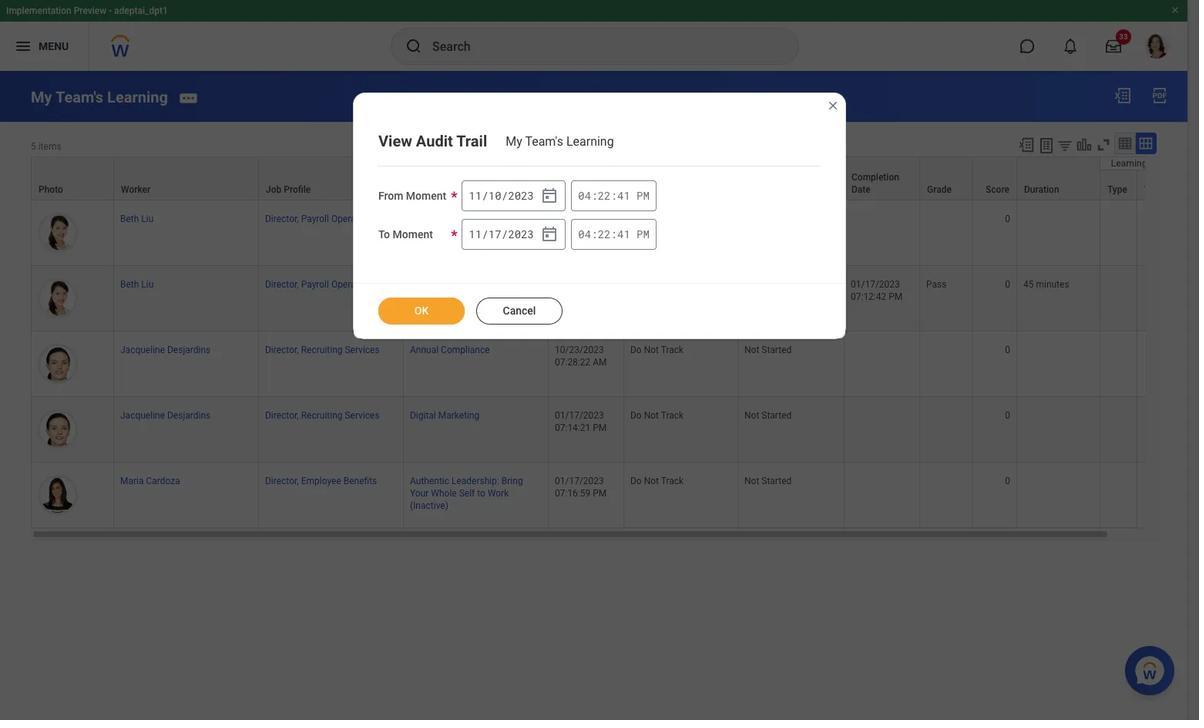 Task type: locate. For each thing, give the bounding box(es) containing it.
01/17/2023 for 07:12:42
[[851, 279, 900, 290]]

0 vertical spatial 10/23/2023
[[555, 213, 604, 224]]

team's up registration
[[525, 134, 564, 149]]

desjardins
[[167, 345, 211, 355], [167, 410, 211, 421]]

pm inside '01/17/2023 07:12:21 pm'
[[593, 291, 607, 302]]

10/23/2023 up calendar image
[[555, 213, 604, 224]]

2 director, payroll operations link from the top
[[265, 276, 376, 290]]

2 recruiting from the top
[[301, 410, 343, 421]]

2 director, payroll operations from the top
[[265, 279, 376, 290]]

director, payroll operations link
[[265, 210, 376, 224], [265, 276, 376, 290]]

2 horizontal spatial learning
[[1112, 158, 1148, 169]]

beth for advanced business development: communication and negotiation (inactive)
[[120, 279, 139, 290]]

1 vertical spatial services
[[345, 410, 380, 421]]

0 vertical spatial director, recruiting services
[[265, 345, 380, 355]]

1 10/23/2023 from the top
[[555, 213, 604, 224]]

my team's learning up items
[[31, 88, 168, 106]]

second spin button for 11 / 10 / 2023
[[618, 188, 631, 203]]

export to excel image
[[1114, 86, 1133, 105], [1019, 136, 1036, 153]]

annual for director, recruiting services
[[410, 345, 439, 355]]

6 row from the top
[[31, 397, 1183, 463]]

04 : 22 : 41 pm for 11 / 17 / 2023
[[579, 227, 650, 241]]

before or after midday spin button for 11 / 17 / 2023
[[637, 227, 650, 241]]

toolbar
[[1012, 132, 1157, 156]]

1 vertical spatial moment
[[393, 228, 433, 241]]

5
[[31, 141, 36, 152]]

1 vertical spatial beth
[[120, 279, 139, 290]]

0 vertical spatial director, payroll operations
[[265, 213, 376, 224]]

cardoza
[[146, 476, 180, 487]]

started
[[762, 345, 792, 355], [762, 410, 792, 421], [762, 476, 792, 487]]

2023 right 10
[[508, 188, 534, 203]]

compliance down content
[[441, 213, 490, 224]]

1 vertical spatial employee's photo (jacqueline desjardins) image
[[38, 409, 78, 450]]

2 row from the top
[[31, 169, 1183, 200]]

01/17/2023 up 07:12:21
[[555, 279, 604, 290]]

1 vertical spatial not started element
[[745, 407, 792, 421]]

07:28:22 up '01/17/2023 07:14:21 pm'
[[555, 357, 591, 368]]

0 horizontal spatial team's
[[55, 88, 103, 106]]

authentic leadership: bring your whole self to work (inactive)
[[410, 476, 523, 511]]

1 horizontal spatial (inactive)
[[478, 304, 517, 315]]

1 0 from the top
[[1006, 213, 1011, 224]]

2 annual compliance link from the top
[[410, 342, 490, 355]]

pm for 01/17/2023 07:14:21 pm
[[593, 423, 607, 433]]

date
[[556, 184, 575, 195], [852, 184, 871, 195]]

2 beth from the top
[[120, 279, 139, 290]]

0 vertical spatial jacqueline desjardins
[[120, 345, 211, 355]]

cancel button
[[477, 298, 563, 325]]

operations for annual compliance
[[331, 213, 376, 224]]

development:
[[410, 291, 467, 302]]

2023 inside to moment "group"
[[508, 226, 534, 241]]

0 horizontal spatial (inactive)
[[410, 501, 449, 511]]

04 : 22 : 41 pm
[[579, 188, 650, 203], [579, 227, 650, 241]]

beth liu for annual compliance
[[120, 213, 154, 224]]

0 for not started element corresponding to 10/23/2023 07:28:22 am
[[1006, 345, 1011, 355]]

(inactive) inside authentic leadership: bring your whole self to work (inactive)
[[410, 501, 449, 511]]

0 vertical spatial 41
[[618, 188, 631, 203]]

04 : 22 : 41 pm for 11 / 10 / 2023
[[579, 188, 650, 203]]

pm right 07:16:59
[[593, 488, 607, 499]]

my team's learning inside view audit trail dialog
[[506, 134, 614, 149]]

to moment group
[[462, 219, 566, 250]]

1 desjardins from the top
[[167, 345, 211, 355]]

bring
[[502, 476, 523, 487]]

pm inside 01/17/2023 07:16:59 pm
[[593, 488, 607, 499]]

0 vertical spatial services
[[345, 345, 380, 355]]

registration date button
[[549, 157, 624, 200]]

pm down attendance
[[637, 227, 650, 241]]

1 director, payroll operations link from the top
[[265, 210, 376, 224]]

11 left the 17
[[469, 226, 482, 241]]

1 beth liu from the top
[[120, 213, 154, 224]]

1 horizontal spatial my team's learning element
[[506, 134, 624, 149]]

2 track from the top
[[661, 279, 684, 290]]

1 07:28:22 from the top
[[555, 226, 591, 237]]

0 vertical spatial 07:28:22
[[555, 226, 591, 237]]

jacqueline desjardins link for annual
[[120, 342, 211, 355]]

0 vertical spatial liu
[[141, 213, 154, 224]]

grade button
[[921, 157, 972, 200]]

not started for 10/23/2023 07:28:22 am
[[745, 345, 792, 355]]

1 vertical spatial 22
[[598, 227, 611, 241]]

pm right 07:14:21 in the bottom left of the page
[[593, 423, 607, 433]]

recruiting
[[301, 345, 343, 355], [301, 410, 343, 421]]

profile logan mcneil element
[[1136, 29, 1179, 63]]

1 vertical spatial before or after midday spin button
[[637, 227, 650, 241]]

select to filter grid data image
[[1057, 137, 1074, 153]]

2 beth liu link from the top
[[120, 276, 154, 290]]

0 horizontal spatial export to excel image
[[1019, 136, 1036, 153]]

01/17/2023 for 07:14:21
[[555, 410, 604, 421]]

2 10/23/2023 from the top
[[555, 345, 604, 355]]

hour spin button right calendar image
[[578, 227, 592, 241]]

04
[[579, 188, 592, 203], [579, 227, 592, 241]]

1 vertical spatial beth liu
[[120, 279, 154, 290]]

beth liu for advanced business development: communication and negotiation (inactive)
[[120, 279, 154, 290]]

services down ok 'button'
[[345, 345, 380, 355]]

leadership:
[[452, 476, 500, 487]]

worker
[[121, 184, 151, 195]]

not started element for 01/17/2023 07:14:21 pm
[[745, 407, 792, 421]]

1 annual from the top
[[410, 213, 439, 224]]

1 second spin button from the top
[[618, 188, 631, 203]]

0 vertical spatial not started element
[[745, 342, 792, 355]]

1 horizontal spatial date
[[852, 184, 871, 195]]

0 horizontal spatial learning
[[107, 88, 168, 106]]

jacqueline
[[120, 345, 165, 355], [120, 410, 165, 421]]

0 vertical spatial team's
[[55, 88, 103, 106]]

0 vertical spatial payroll
[[301, 213, 329, 224]]

01/17/2023 inside "01/17/2023 07:12:42 pm"
[[851, 279, 900, 290]]

director,
[[265, 213, 299, 224], [265, 279, 299, 290], [265, 345, 299, 355], [265, 410, 299, 421], [265, 476, 299, 487]]

1 director, recruiting services from the top
[[265, 345, 380, 355]]

2 vertical spatial not started
[[745, 476, 792, 487]]

second spin button
[[618, 188, 631, 203], [618, 227, 631, 241]]

1 vertical spatial operations
[[331, 279, 376, 290]]

0 vertical spatial annual
[[410, 213, 439, 224]]

row
[[31, 156, 1183, 200], [31, 169, 1183, 200], [31, 200, 1183, 266], [31, 266, 1183, 332], [31, 332, 1183, 397], [31, 397, 1183, 463], [31, 463, 1183, 528]]

compliance for director, payroll operations
[[441, 213, 490, 224]]

my right trail
[[506, 134, 523, 149]]

2 hour spin button from the top
[[578, 227, 592, 241]]

pm right 07:12:21
[[593, 291, 607, 302]]

1 vertical spatial second spin button
[[618, 227, 631, 241]]

5 0 from the top
[[1006, 476, 1011, 487]]

moment right from
[[406, 190, 447, 202]]

calendar image
[[541, 187, 559, 205]]

41 down the registration date popup button
[[618, 227, 631, 241]]

to moment
[[379, 228, 433, 241]]

type
[[1108, 184, 1128, 195]]

11
[[469, 188, 482, 203], [469, 226, 482, 241]]

date for registration date
[[556, 184, 575, 195]]

01/17/2023
[[555, 279, 604, 290], [851, 279, 900, 290], [555, 410, 604, 421], [555, 476, 604, 487]]

11 for 11 / 10 / 2023
[[469, 188, 482, 203]]

0 vertical spatial learning
[[107, 88, 168, 106]]

pm right 07:12:42
[[889, 291, 903, 302]]

1 vertical spatial recruiting
[[301, 410, 343, 421]]

10/23/2023 07:28:22 am
[[555, 213, 607, 237], [555, 345, 607, 368]]

second spin button for 11 / 17 / 2023
[[618, 227, 631, 241]]

1 vertical spatial liu
[[141, 279, 154, 290]]

0 vertical spatial my team's learning
[[31, 88, 168, 106]]

0 vertical spatial annual compliance link
[[410, 210, 490, 224]]

2 director, recruiting services from the top
[[265, 410, 380, 421]]

annual compliance link
[[410, 210, 490, 224], [410, 342, 490, 355]]

2 compliance from the top
[[441, 345, 490, 355]]

01/17/2023 up 07:12:42
[[851, 279, 900, 290]]

0 vertical spatial director, recruiting services link
[[265, 342, 380, 355]]

do not track element
[[631, 210, 684, 224], [631, 276, 684, 290], [631, 342, 684, 355], [631, 407, 684, 421], [631, 473, 684, 487]]

0 vertical spatial started
[[762, 345, 792, 355]]

attendance status
[[632, 184, 708, 195]]

1 annual compliance from the top
[[410, 213, 490, 224]]

1 vertical spatial annual compliance link
[[410, 342, 490, 355]]

moment right to
[[393, 228, 433, 241]]

2 beth liu from the top
[[120, 279, 154, 290]]

director, recruiting services link
[[265, 342, 380, 355], [265, 407, 380, 421]]

4 do from the top
[[631, 410, 642, 421]]

01/17/2023 up 07:14:21 in the bottom left of the page
[[555, 410, 604, 421]]

2023 right the 17
[[508, 226, 534, 241]]

director, employee benefits link
[[265, 473, 377, 487]]

annual compliance for director, recruiting services
[[410, 345, 490, 355]]

11 inside to moment "group"
[[469, 226, 482, 241]]

employee
[[301, 476, 341, 487]]

annual compliance link for director, payroll operations
[[410, 210, 490, 224]]

completion date button
[[845, 157, 920, 200]]

2 annual compliance from the top
[[410, 345, 490, 355]]

0 vertical spatial beth liu link
[[120, 210, 154, 224]]

annual down ok 'button'
[[410, 345, 439, 355]]

before or after midday spin button down attendance
[[637, 227, 650, 241]]

employee's photo (beth liu) image
[[38, 213, 78, 253], [38, 278, 78, 318]]

1 vertical spatial beth liu link
[[120, 276, 154, 290]]

1 vertical spatial started
[[762, 410, 792, 421]]

4 do not track from the top
[[631, 410, 684, 421]]

moment for 11 / 10 / 2023
[[406, 190, 447, 202]]

row containing learning units
[[31, 156, 1183, 200]]

annual compliance down enrolled content
[[410, 213, 490, 224]]

0 vertical spatial 22
[[598, 188, 611, 203]]

5 director, from the top
[[265, 476, 299, 487]]

director, recruiting services
[[265, 345, 380, 355], [265, 410, 380, 421]]

status
[[681, 184, 708, 195]]

2 04 : 22 : 41 pm from the top
[[579, 227, 650, 241]]

team's inside view audit trail dialog
[[525, 134, 564, 149]]

annual
[[410, 213, 439, 224], [410, 345, 439, 355]]

0 vertical spatial employee's photo (beth liu) image
[[38, 213, 78, 253]]

1 vertical spatial desjardins
[[167, 410, 211, 421]]

services left digital
[[345, 410, 380, 421]]

2 41 from the top
[[618, 227, 631, 241]]

1 vertical spatial learning
[[567, 134, 614, 149]]

am up '01/17/2023 07:14:21 pm'
[[593, 357, 607, 368]]

from moment
[[379, 190, 447, 202]]

my
[[31, 88, 52, 106], [506, 134, 523, 149]]

my team's learning main content
[[0, 71, 1188, 555]]

2 10/23/2023 07:28:22 am from the top
[[555, 345, 607, 368]]

team's up items
[[55, 88, 103, 106]]

0 vertical spatial second spin button
[[618, 188, 631, 203]]

toolbar inside my team's learning main content
[[1012, 132, 1157, 156]]

0 vertical spatial 10/23/2023 07:28:22 am
[[555, 213, 607, 237]]

1 2023 from the top
[[508, 188, 534, 203]]

1 11 from the top
[[469, 188, 482, 203]]

expand/collapse chart image
[[1076, 136, 1093, 153]]

0 vertical spatial am
[[593, 226, 607, 237]]

2 not started from the top
[[745, 410, 792, 421]]

10/23/2023
[[555, 213, 604, 224], [555, 345, 604, 355]]

1 vertical spatial not started
[[745, 410, 792, 421]]

enrolled
[[411, 184, 445, 195]]

minute spin button for 11 / 10 / 2023
[[598, 188, 611, 203]]

01/17/2023 inside '01/17/2023 07:12:21 pm'
[[555, 279, 604, 290]]

content
[[447, 184, 480, 195]]

1 vertical spatial team's
[[525, 134, 564, 149]]

jacqueline desjardins for digital
[[120, 410, 211, 421]]

jacqueline desjardins
[[120, 345, 211, 355], [120, 410, 211, 421]]

pm inside "01/17/2023 07:12:42 pm"
[[889, 291, 903, 302]]

1 date from the left
[[556, 184, 575, 195]]

1 recruiting from the top
[[301, 345, 343, 355]]

0 vertical spatial compliance
[[441, 213, 490, 224]]

0 vertical spatial 04
[[579, 188, 592, 203]]

2 started from the top
[[762, 410, 792, 421]]

04 right calendar image
[[579, 227, 592, 241]]

10/23/2023 07:28:22 am down 07:12:21
[[555, 345, 607, 368]]

01/17/2023 up 07:16:59
[[555, 476, 604, 487]]

2 date from the left
[[852, 184, 871, 195]]

5 do not track element from the top
[[631, 473, 684, 487]]

beth liu
[[120, 213, 154, 224], [120, 279, 154, 290]]

04 down registration
[[579, 188, 592, 203]]

before or after midday spin button left status
[[637, 188, 650, 203]]

0 horizontal spatial my team's learning element
[[31, 88, 168, 106]]

10/23/2023 down 07:12:21
[[555, 345, 604, 355]]

04 : 22 : 41 pm down attendance
[[579, 227, 650, 241]]

track for 01/17/2023 07:16:59 pm
[[661, 476, 684, 487]]

employee's photo (beth liu) image for the view printable version (pdf) image export to excel image
[[38, 213, 78, 253]]

2 operations from the top
[[331, 279, 376, 290]]

director, payroll operations
[[265, 213, 376, 224], [265, 279, 376, 290]]

: down registration
[[592, 188, 598, 203]]

export to excel image for export to worksheets image
[[1019, 136, 1036, 153]]

pass
[[927, 279, 947, 290]]

22 down registration
[[598, 188, 611, 203]]

3 track from the top
[[661, 345, 684, 355]]

not
[[644, 213, 659, 224], [644, 279, 659, 290], [644, 345, 659, 355], [745, 345, 760, 355], [644, 410, 659, 421], [745, 410, 760, 421], [644, 476, 659, 487], [745, 476, 760, 487]]

10
[[489, 188, 502, 203]]

(inactive)
[[478, 304, 517, 315], [410, 501, 449, 511]]

1 director, recruiting services link from the top
[[265, 342, 380, 355]]

liu
[[141, 213, 154, 224], [141, 279, 154, 290]]

0 vertical spatial employee's photo (jacqueline desjardins) image
[[38, 344, 78, 384]]

0 vertical spatial operations
[[331, 213, 376, 224]]

1 liu from the top
[[141, 213, 154, 224]]

director, payroll operations for advanced business development: communication and negotiation (inactive)
[[265, 279, 376, 290]]

1 row from the top
[[31, 156, 1183, 200]]

1 vertical spatial hour spin button
[[578, 227, 592, 241]]

1 vertical spatial 07:28:22
[[555, 357, 591, 368]]

minute spin button for 11 / 17 / 2023
[[598, 227, 611, 241]]

minute spin button
[[598, 188, 611, 203], [598, 227, 611, 241]]

2 liu from the top
[[141, 279, 154, 290]]

job profile
[[266, 184, 311, 195]]

recruiting for annual compliance
[[301, 345, 343, 355]]

1 jacqueline desjardins link from the top
[[120, 342, 211, 355]]

am right calendar image
[[593, 226, 607, 237]]

1 41 from the top
[[618, 188, 631, 203]]

5 track from the top
[[661, 476, 684, 487]]

0 vertical spatial 2023
[[508, 188, 534, 203]]

1 vertical spatial minute spin button
[[598, 227, 611, 241]]

1 vertical spatial 10/23/2023 07:28:22 am
[[555, 345, 607, 368]]

1 not started from the top
[[745, 345, 792, 355]]

team's
[[55, 88, 103, 106], [525, 134, 564, 149]]

before or after midday spin button
[[637, 188, 650, 203], [637, 227, 650, 241]]

3 do not track element from the top
[[631, 342, 684, 355]]

1 director, from the top
[[265, 213, 299, 224]]

2 desjardins from the top
[[167, 410, 211, 421]]

track
[[661, 213, 684, 224], [661, 279, 684, 290], [661, 345, 684, 355], [661, 410, 684, 421], [661, 476, 684, 487]]

units
[[1150, 158, 1172, 169]]

annual compliance down negotiation
[[410, 345, 490, 355]]

am
[[593, 226, 607, 237], [593, 357, 607, 368]]

17
[[489, 226, 502, 241]]

2023 for 11 / 10 / 2023
[[508, 188, 534, 203]]

2 do not track from the top
[[631, 279, 684, 290]]

2 services from the top
[[345, 410, 380, 421]]

my team's learning element up items
[[31, 88, 168, 106]]

1 annual compliance link from the top
[[410, 210, 490, 224]]

0 vertical spatial moment
[[406, 190, 447, 202]]

0 vertical spatial minute spin button
[[598, 188, 611, 203]]

my team's learning
[[31, 88, 168, 106], [506, 134, 614, 149]]

my team's learning element
[[31, 88, 168, 106], [506, 134, 624, 149]]

employee's photo (jacqueline desjardins) image
[[38, 344, 78, 384], [38, 409, 78, 450]]

4 track from the top
[[661, 410, 684, 421]]

1 04 : 22 : 41 pm from the top
[[579, 188, 650, 203]]

date down completion on the right top of page
[[852, 184, 871, 195]]

desjardins for digital
[[167, 410, 211, 421]]

compliance down negotiation
[[441, 345, 490, 355]]

my team's learning element up registration
[[506, 134, 624, 149]]

1 horizontal spatial learning
[[567, 134, 614, 149]]

not started for 01/17/2023 07:14:21 pm
[[745, 410, 792, 421]]

0 vertical spatial desjardins
[[167, 345, 211, 355]]

5 row from the top
[[31, 332, 1183, 397]]

2 minute spin button from the top
[[598, 227, 611, 241]]

digital
[[410, 410, 436, 421]]

notifications large image
[[1063, 39, 1079, 54]]

digital marketing
[[410, 410, 480, 421]]

minute spin button right calendar image
[[598, 227, 611, 241]]

1 employee's photo (beth liu) image from the top
[[38, 213, 78, 253]]

2 do from the top
[[631, 279, 642, 290]]

11 inside from moment group
[[469, 188, 482, 203]]

second spin button down the registration date popup button
[[618, 227, 631, 241]]

1 do not track from the top
[[631, 213, 684, 224]]

0 vertical spatial jacqueline
[[120, 345, 165, 355]]

1 vertical spatial (inactive)
[[410, 501, 449, 511]]

2 payroll from the top
[[301, 279, 329, 290]]

1 vertical spatial jacqueline
[[120, 410, 165, 421]]

1 10/23/2023 07:28:22 am from the top
[[555, 213, 607, 237]]

implementation preview -   adeptai_dpt1
[[6, 5, 168, 16]]

do not track element for 01/17/2023 07:14:21 pm
[[631, 407, 684, 421]]

annual for director, payroll operations
[[410, 213, 439, 224]]

1 vertical spatial 10/23/2023
[[555, 345, 604, 355]]

not started element
[[745, 342, 792, 355], [745, 407, 792, 421], [745, 473, 792, 487]]

3 0 from the top
[[1006, 345, 1011, 355]]

view
[[379, 132, 412, 150]]

0 vertical spatial beth
[[120, 213, 139, 224]]

5 do from the top
[[631, 476, 642, 487]]

3 do from the top
[[631, 345, 642, 355]]

pm inside '01/17/2023 07:14:21 pm'
[[593, 423, 607, 433]]

hour spin button
[[578, 188, 592, 203], [578, 227, 592, 241]]

0 vertical spatial director, payroll operations link
[[265, 210, 376, 224]]

0
[[1006, 213, 1011, 224], [1006, 279, 1011, 290], [1006, 345, 1011, 355], [1006, 410, 1011, 421], [1006, 476, 1011, 487]]

employee's photo (beth liu) image for export to excel image corresponding to export to worksheets image
[[38, 278, 78, 318]]

profile
[[284, 184, 311, 195]]

07:28:22 down calendar icon
[[555, 226, 591, 237]]

1 operations from the top
[[331, 213, 376, 224]]

1 vertical spatial 41
[[618, 227, 631, 241]]

2023 inside from moment group
[[508, 188, 534, 203]]

1 before or after midday spin button from the top
[[637, 188, 650, 203]]

advanced
[[410, 279, 451, 290]]

1 started from the top
[[762, 345, 792, 355]]

10/23/2023 07:28:22 am for services
[[555, 345, 607, 368]]

learning inside view audit trail dialog
[[567, 134, 614, 149]]

1 vertical spatial annual
[[410, 345, 439, 355]]

do for 01/17/2023 07:12:21 pm
[[631, 279, 642, 290]]

2 jacqueline desjardins from the top
[[120, 410, 211, 421]]

01/17/2023 for 07:16:59
[[555, 476, 604, 487]]

0 vertical spatial (inactive)
[[478, 304, 517, 315]]

do not track element for 01/17/2023 07:12:21 pm
[[631, 276, 684, 290]]

0 vertical spatial annual compliance
[[410, 213, 490, 224]]

1 vertical spatial 04 : 22 : 41 pm
[[579, 227, 650, 241]]

my up "5 items"
[[31, 88, 52, 106]]

2 director, from the top
[[265, 279, 299, 290]]

10/23/2023 for director, payroll operations
[[555, 213, 604, 224]]

date inside registration date
[[556, 184, 575, 195]]

2 jacqueline desjardins link from the top
[[120, 407, 211, 421]]

1 vertical spatial my
[[506, 134, 523, 149]]

1 director, payroll operations from the top
[[265, 213, 376, 224]]

1 vertical spatial payroll
[[301, 279, 329, 290]]

director, payroll operations link for annual
[[265, 210, 376, 224]]

moment
[[406, 190, 447, 202], [393, 228, 433, 241]]

0 horizontal spatial date
[[556, 184, 575, 195]]

payroll
[[301, 213, 329, 224], [301, 279, 329, 290]]

1 vertical spatial director, payroll operations link
[[265, 276, 376, 290]]

2 am from the top
[[593, 357, 607, 368]]

my inside view audit trail dialog
[[506, 134, 523, 149]]

do not track
[[631, 213, 684, 224], [631, 279, 684, 290], [631, 345, 684, 355], [631, 410, 684, 421], [631, 476, 684, 487]]

cell
[[739, 200, 845, 266], [845, 200, 921, 266], [921, 200, 973, 266], [1018, 200, 1101, 266], [1101, 200, 1138, 266], [1138, 200, 1183, 266], [1101, 266, 1138, 332], [1138, 266, 1183, 332], [845, 332, 921, 397], [921, 332, 973, 397], [1018, 332, 1101, 397], [1101, 332, 1138, 397], [1138, 332, 1183, 397], [845, 397, 921, 463], [921, 397, 973, 463], [1018, 397, 1101, 463], [1101, 397, 1138, 463], [1138, 397, 1183, 463], [845, 463, 921, 528], [921, 463, 973, 528], [1018, 463, 1101, 528], [1101, 463, 1138, 528], [1138, 463, 1183, 528]]

second spin button left attendance
[[618, 188, 631, 203]]

1 04 from the top
[[579, 188, 592, 203]]

2 07:28:22 from the top
[[555, 357, 591, 368]]

minute spin button down registration
[[598, 188, 611, 203]]

jacqueline for digital marketing
[[120, 410, 165, 421]]

11 left 10
[[469, 188, 482, 203]]

01/17/2023 inside '01/17/2023 07:14:21 pm'
[[555, 410, 604, 421]]

0 vertical spatial hour spin button
[[578, 188, 592, 203]]

22 right calendar image
[[598, 227, 611, 241]]

hour spin button down registration
[[578, 188, 592, 203]]

1 jacqueline desjardins from the top
[[120, 345, 211, 355]]

2 2023 from the top
[[508, 226, 534, 241]]

10/23/2023 for director, recruiting services
[[555, 345, 604, 355]]

1 vertical spatial my team's learning
[[506, 134, 614, 149]]

not started
[[745, 345, 792, 355], [745, 410, 792, 421], [745, 476, 792, 487]]

whole
[[431, 488, 457, 499]]

2 before or after midday spin button from the top
[[637, 227, 650, 241]]

2 not started element from the top
[[745, 407, 792, 421]]

services for digital marketing
[[345, 410, 380, 421]]

5 do not track from the top
[[631, 476, 684, 487]]

before or after midday spin button for 11 / 10 / 2023
[[637, 188, 650, 203]]

4 0 from the top
[[1006, 410, 1011, 421]]

do for 10/23/2023 07:28:22 am
[[631, 345, 642, 355]]

2 employee's photo (beth liu) image from the top
[[38, 278, 78, 318]]

1 vertical spatial jacqueline desjardins
[[120, 410, 211, 421]]

learning
[[107, 88, 168, 106], [567, 134, 614, 149], [1112, 158, 1148, 169]]

date down registration
[[556, 184, 575, 195]]

export to excel image left the view printable version (pdf) image
[[1114, 86, 1133, 105]]

45
[[1024, 279, 1034, 290]]

10/23/2023 07:28:22 am down registration date
[[555, 213, 607, 237]]

1 beth liu link from the top
[[120, 210, 154, 224]]

1 vertical spatial compliance
[[441, 345, 490, 355]]

1 vertical spatial am
[[593, 357, 607, 368]]

1 hour spin button from the top
[[578, 188, 592, 203]]

annual compliance link down negotiation
[[410, 342, 490, 355]]

expand table image
[[1139, 135, 1154, 151]]

pm for 01/17/2023 07:12:42 pm
[[889, 291, 903, 302]]

team's inside main content
[[55, 88, 103, 106]]

maria cardoza
[[120, 476, 180, 487]]

annual compliance link down enrolled content
[[410, 210, 490, 224]]

date inside completion date
[[852, 184, 871, 195]]

0 horizontal spatial my team's learning
[[31, 88, 168, 106]]

2 vertical spatial learning
[[1112, 158, 1148, 169]]

1 vertical spatial employee's photo (beth liu) image
[[38, 278, 78, 318]]

(inactive) down your
[[410, 501, 449, 511]]

annual up to moment
[[410, 213, 439, 224]]

0 vertical spatial export to excel image
[[1114, 86, 1133, 105]]

1 vertical spatial my team's learning element
[[506, 134, 624, 149]]

0 horizontal spatial my
[[31, 88, 52, 106]]

(inactive) down communication
[[478, 304, 517, 315]]

01/17/2023 inside 01/17/2023 07:16:59 pm
[[555, 476, 604, 487]]

0 for completed element
[[1006, 279, 1011, 290]]

: down the registration date popup button
[[611, 227, 618, 241]]

1 vertical spatial director, payroll operations
[[265, 279, 376, 290]]

1 horizontal spatial team's
[[525, 134, 564, 149]]

2 vertical spatial not started element
[[745, 473, 792, 487]]

2 second spin button from the top
[[618, 227, 631, 241]]

my team's learning up registration
[[506, 134, 614, 149]]

pm
[[637, 188, 650, 203], [637, 227, 650, 241], [593, 291, 607, 302], [889, 291, 903, 302], [593, 423, 607, 433], [593, 488, 607, 499]]

search image
[[405, 37, 423, 56]]

0 vertical spatial jacqueline desjardins link
[[120, 342, 211, 355]]

1 beth from the top
[[120, 213, 139, 224]]

2 11 from the top
[[469, 226, 482, 241]]

04 : 22 : 41 pm down registration
[[579, 188, 650, 203]]

41 left attendance
[[618, 188, 631, 203]]

0 vertical spatial before or after midday spin button
[[637, 188, 650, 203]]

export to worksheets image
[[1038, 136, 1056, 155]]

1 vertical spatial annual compliance
[[410, 345, 490, 355]]

services for annual compliance
[[345, 345, 380, 355]]

1 horizontal spatial my team's learning
[[506, 134, 614, 149]]

director, for director, payroll operations link related to annual
[[265, 213, 299, 224]]

services
[[345, 345, 380, 355], [345, 410, 380, 421]]

22 for 11 / 17 / 2023
[[598, 227, 611, 241]]

7 row from the top
[[31, 463, 1183, 528]]

moment for 11 / 17 / 2023
[[393, 228, 433, 241]]

0 vertical spatial my
[[31, 88, 52, 106]]

export to excel image left export to worksheets image
[[1019, 136, 1036, 153]]



Task type: vqa. For each thing, say whether or not it's contained in the screenshot.
COMPLIANCE associated with Director, Payroll Operations
yes



Task type: describe. For each thing, give the bounding box(es) containing it.
desjardins for annual
[[167, 345, 211, 355]]

communication
[[469, 291, 534, 302]]

benefits
[[344, 476, 377, 487]]

my team's learning element inside view audit trail dialog
[[506, 134, 624, 149]]

maria cardoza link
[[120, 473, 180, 487]]

payroll for advanced business development: communication and negotiation (inactive)
[[301, 279, 329, 290]]

do not track for 01/17/2023 07:16:59 pm
[[631, 476, 684, 487]]

3 started from the top
[[762, 476, 792, 487]]

to
[[477, 488, 486, 499]]

annual compliance for director, payroll operations
[[410, 213, 490, 224]]

preview
[[74, 5, 107, 16]]

beth liu link for annual
[[120, 210, 154, 224]]

self
[[459, 488, 475, 499]]

operations for advanced business development: communication and negotiation (inactive)
[[331, 279, 376, 290]]

45 minutes
[[1024, 279, 1070, 290]]

learning units button
[[1101, 157, 1182, 169]]

10/23/2023 07:28:22 am for operations
[[555, 213, 607, 237]]

row containing maria cardoza
[[31, 463, 1183, 528]]

/ right the 17
[[502, 226, 508, 241]]

and
[[410, 304, 426, 315]]

do not track element for 10/23/2023 07:28:22 am
[[631, 342, 684, 355]]

07:12:21
[[555, 291, 591, 302]]

duration button
[[1018, 157, 1100, 200]]

22 for 11 / 10 / 2023
[[598, 188, 611, 203]]

payroll for annual compliance
[[301, 213, 329, 224]]

duration
[[1025, 184, 1060, 195]]

pm left status
[[637, 188, 650, 203]]

director, recruiting services link for annual
[[265, 342, 380, 355]]

/ right 10
[[502, 188, 508, 203]]

director, recruiting services for digital marketing
[[265, 410, 380, 421]]

close edit position image
[[827, 99, 840, 112]]

1 track from the top
[[661, 213, 684, 224]]

director, payroll operations link for advanced
[[265, 276, 376, 290]]

pm for 01/17/2023 07:12:21 pm
[[593, 291, 607, 302]]

director, payroll operations for annual compliance
[[265, 213, 376, 224]]

score
[[986, 184, 1010, 195]]

date for completion date
[[852, 184, 871, 195]]

jacqueline desjardins link for digital
[[120, 407, 211, 421]]

beth liu link for advanced
[[120, 276, 154, 290]]

completed
[[745, 279, 790, 290]]

2 employee's photo (jacqueline desjardins) image from the top
[[38, 409, 78, 450]]

hour spin button for 11 / 10 / 2023
[[578, 188, 592, 203]]

started for 01/17/2023 07:14:21 pm
[[762, 410, 792, 421]]

completion date
[[852, 172, 900, 195]]

04 for 11 / 10 / 2023
[[579, 188, 592, 203]]

advanced business development: communication and negotiation (inactive)
[[410, 279, 534, 315]]

export to excel image for the view printable version (pdf) image
[[1114, 86, 1133, 105]]

advanced business development: communication and negotiation (inactive) link
[[410, 276, 534, 315]]

3 director, from the top
[[265, 345, 299, 355]]

photo
[[39, 184, 63, 195]]

5 items
[[31, 141, 61, 152]]

from moment group
[[462, 180, 566, 211]]

07:12:42
[[851, 291, 887, 302]]

07:16:59
[[555, 488, 591, 499]]

1 employee's photo (jacqueline desjardins) image from the top
[[38, 344, 78, 384]]

do not track for 01/17/2023 07:14:21 pm
[[631, 410, 684, 421]]

view printable version (pdf) image
[[1151, 86, 1170, 105]]

do for 01/17/2023 07:14:21 pm
[[631, 410, 642, 421]]

am for director, recruiting services
[[593, 357, 607, 368]]

do for 01/17/2023 07:16:59 pm
[[631, 476, 642, 487]]

07:14:21
[[555, 423, 591, 433]]

learning units
[[1112, 158, 1172, 169]]

0 for not started element corresponding to 01/17/2023 07:14:21 pm
[[1006, 410, 1011, 421]]

jacqueline desjardins for annual
[[120, 345, 211, 355]]

01/17/2023 07:14:21 pm
[[555, 410, 607, 433]]

minutes
[[1037, 279, 1070, 290]]

1 do not track element from the top
[[631, 210, 684, 224]]

hour spin button for 11 / 17 / 2023
[[578, 227, 592, 241]]

worker button
[[114, 157, 258, 200]]

3 not started element from the top
[[745, 473, 792, 487]]

director, for director, payroll operations link related to advanced
[[265, 279, 299, 290]]

01/17/2023 07:16:59 pm
[[555, 476, 607, 499]]

value
[[1145, 184, 1168, 195]]

track for 01/17/2023 07:14:21 pm
[[661, 410, 684, 421]]

attendance status button
[[625, 157, 738, 200]]

2023 for 11 / 17 / 2023
[[508, 226, 534, 241]]

pm for 01/17/2023 07:16:59 pm
[[593, 488, 607, 499]]

11 / 17 / 2023
[[469, 226, 534, 241]]

07:28:22 for director, payroll operations
[[555, 226, 591, 237]]

0 vertical spatial my team's learning element
[[31, 88, 168, 106]]

do not track for 01/17/2023 07:12:21 pm
[[631, 279, 684, 290]]

enrolled content button
[[404, 157, 548, 200]]

01/17/2023 07:12:42 pm
[[851, 279, 903, 302]]

07:28:22 for director, recruiting services
[[555, 357, 591, 368]]

compliance for director, recruiting services
[[441, 345, 490, 355]]

ok
[[415, 305, 429, 317]]

pass element
[[927, 276, 947, 290]]

-
[[109, 5, 112, 16]]

authentic leadership: bring your whole self to work (inactive) link
[[410, 473, 523, 511]]

your
[[410, 488, 429, 499]]

completion
[[852, 172, 900, 183]]

job
[[266, 184, 282, 195]]

implementation preview -   adeptai_dpt1 banner
[[0, 0, 1188, 71]]

do not track element for 01/17/2023 07:16:59 pm
[[631, 473, 684, 487]]

04 for 11 / 17 / 2023
[[579, 227, 592, 241]]

director, for director, employee benefits link
[[265, 476, 299, 487]]

/ left the 17
[[482, 226, 489, 241]]

01/17/2023 for 07:12:21
[[555, 279, 604, 290]]

(inactive) inside 'advanced business development: communication and negotiation (inactive)'
[[478, 304, 517, 315]]

negotiation
[[428, 304, 476, 315]]

employee's photo (maria cardoza) image
[[38, 475, 78, 515]]

: right calendar image
[[592, 227, 598, 241]]

score button
[[973, 157, 1017, 200]]

table image
[[1118, 135, 1134, 151]]

beth for annual compliance
[[120, 213, 139, 224]]

my inside main content
[[31, 88, 52, 106]]

3 not started from the top
[[745, 476, 792, 487]]

close environment banner image
[[1171, 5, 1181, 15]]

do not track for 10/23/2023 07:28:22 am
[[631, 345, 684, 355]]

my team's learning inside main content
[[31, 88, 168, 106]]

type button
[[1101, 170, 1137, 200]]

11 for 11 / 17 / 2023
[[469, 226, 482, 241]]

grade
[[928, 184, 952, 195]]

completed element
[[745, 276, 790, 290]]

01/17/2023 07:12:21 pm
[[555, 279, 607, 302]]

am for director, payroll operations
[[593, 226, 607, 237]]

liu for advanced
[[141, 279, 154, 290]]

registration date
[[556, 172, 606, 195]]

director, recruiting services link for digital
[[265, 407, 380, 421]]

/ left 10
[[482, 188, 489, 203]]

track for 10/23/2023 07:28:22 am
[[661, 345, 684, 355]]

items
[[38, 141, 61, 152]]

started for 10/23/2023 07:28:22 am
[[762, 345, 792, 355]]

view audit trail
[[379, 132, 487, 150]]

audit
[[416, 132, 453, 150]]

adeptai_dpt1
[[114, 5, 168, 16]]

enrolled content
[[411, 184, 480, 195]]

annual compliance link for director, recruiting services
[[410, 342, 490, 355]]

41 for 11 / 17 / 2023
[[618, 227, 631, 241]]

recruiting for digital marketing
[[301, 410, 343, 421]]

cancel
[[503, 305, 536, 317]]

not started element for 10/23/2023 07:28:22 am
[[745, 342, 792, 355]]

calendar image
[[541, 225, 559, 244]]

learning inside popup button
[[1112, 158, 1148, 169]]

job profile button
[[259, 157, 403, 200]]

attendance
[[632, 184, 679, 195]]

work
[[488, 488, 509, 499]]

digital marketing link
[[410, 407, 480, 421]]

business
[[453, 279, 491, 290]]

: right registration date
[[611, 188, 618, 203]]

authentic
[[410, 476, 450, 487]]

track for 01/17/2023 07:12:21 pm
[[661, 279, 684, 290]]

liu for annual
[[141, 213, 154, 224]]

value button
[[1138, 170, 1182, 200]]

inbox large image
[[1107, 39, 1122, 54]]

director, recruiting services for annual compliance
[[265, 345, 380, 355]]

trail
[[457, 132, 487, 150]]

maria
[[120, 476, 144, 487]]

1 do from the top
[[631, 213, 642, 224]]

registration
[[556, 172, 606, 183]]

implementation
[[6, 5, 71, 16]]

row containing type
[[31, 169, 1183, 200]]

4 row from the top
[[31, 266, 1183, 332]]

jacqueline for annual compliance
[[120, 345, 165, 355]]

4 director, from the top
[[265, 410, 299, 421]]

marketing
[[439, 410, 480, 421]]

director, employee benefits
[[265, 476, 377, 487]]

photo button
[[32, 157, 113, 200]]

3 row from the top
[[31, 200, 1183, 266]]

fullscreen image
[[1096, 136, 1113, 153]]

ok button
[[379, 298, 465, 325]]

11 / 10 / 2023
[[469, 188, 534, 203]]

41 for 11 / 10 / 2023
[[618, 188, 631, 203]]

view audit trail dialog
[[353, 93, 847, 339]]

from
[[379, 190, 404, 202]]

to
[[379, 228, 390, 241]]



